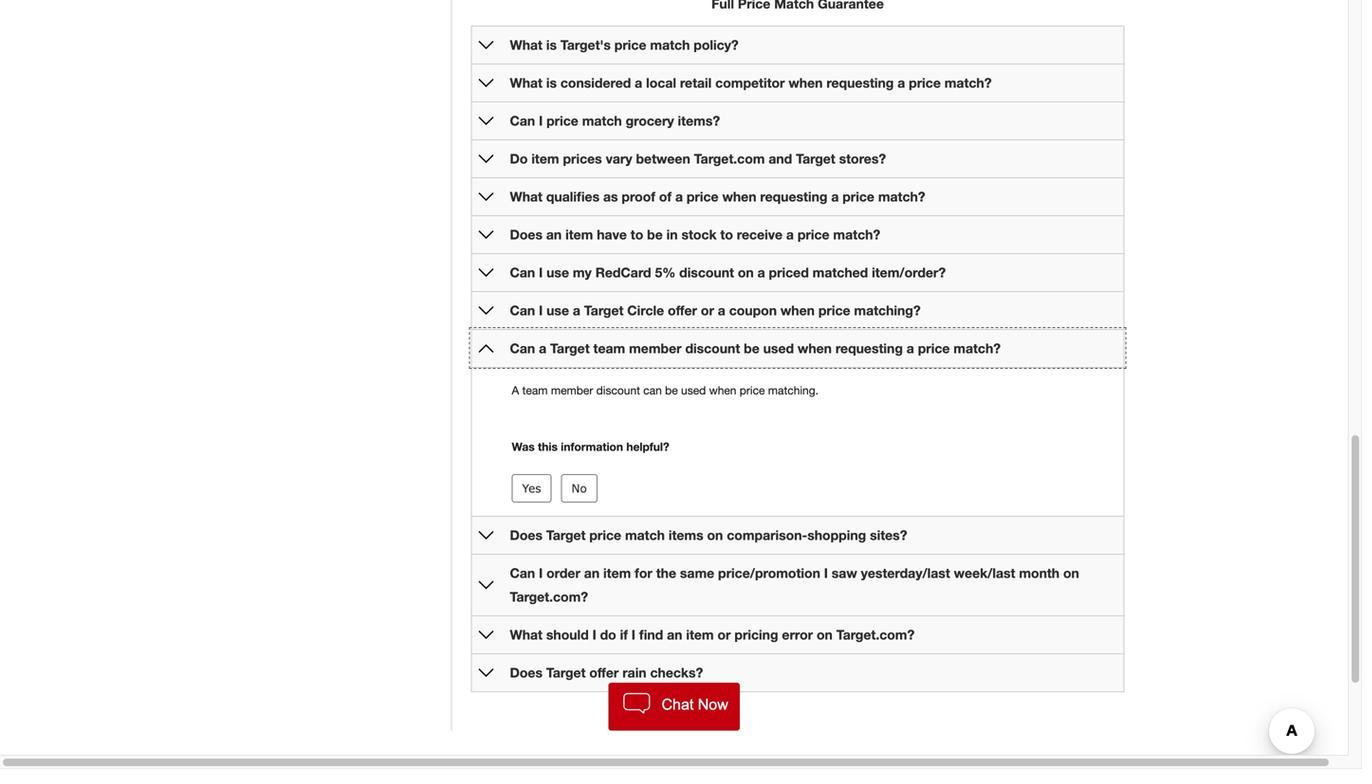 Task type: locate. For each thing, give the bounding box(es) containing it.
0 vertical spatial use
[[547, 265, 569, 280]]

0 horizontal spatial target.com?
[[510, 589, 588, 605]]

can
[[510, 113, 535, 129], [510, 265, 535, 280], [510, 303, 535, 318], [510, 341, 535, 356], [510, 565, 535, 581]]

checks?
[[650, 665, 703, 681]]

same
[[680, 565, 715, 581]]

target up order
[[546, 528, 586, 543]]

the
[[656, 565, 676, 581]]

0 vertical spatial does
[[510, 227, 543, 242]]

6 circle arrow e image from the top
[[479, 303, 494, 318]]

on inside can i order an item for the same price/promotion i saw yesterday/last week/last month on target.com?
[[1063, 565, 1079, 581]]

match down the considered
[[582, 113, 622, 129]]

circle arrow e image
[[479, 113, 494, 129], [479, 151, 494, 167], [479, 189, 494, 205], [479, 227, 494, 242], [479, 265, 494, 280], [479, 303, 494, 318], [479, 578, 494, 593], [479, 628, 494, 643]]

1 vertical spatial requesting
[[760, 189, 828, 205]]

target.com? down yesterday/last
[[836, 627, 915, 643]]

1 horizontal spatial offer
[[668, 303, 697, 318]]

requesting for competitor
[[827, 75, 894, 91]]

1 vertical spatial an
[[584, 565, 600, 581]]

match
[[650, 37, 690, 53], [582, 113, 622, 129], [625, 528, 665, 543]]

0 horizontal spatial team
[[522, 384, 548, 397]]

0 vertical spatial target.com?
[[510, 589, 588, 605]]

can i use my redcard 5% discount on a priced matched item/order? link
[[510, 265, 946, 280]]

policy?
[[694, 37, 739, 53]]

when up matching.
[[798, 341, 832, 356]]

does for does target offer rain checks?
[[510, 665, 543, 681]]

can inside can i order an item for the same price/promotion i saw yesterday/last week/last month on target.com?
[[510, 565, 535, 581]]

1 horizontal spatial target.com?
[[836, 627, 915, 643]]

1 circle arrow e image from the top
[[479, 113, 494, 129]]

2 horizontal spatial an
[[667, 627, 683, 643]]

what is target's price match policy?
[[510, 37, 739, 53]]

chat now button
[[609, 683, 740, 731]]

1 horizontal spatial an
[[584, 565, 600, 581]]

0 vertical spatial match
[[650, 37, 690, 53]]

information
[[561, 440, 623, 454]]

match up "local"
[[650, 37, 690, 53]]

1 vertical spatial is
[[546, 75, 557, 91]]

requesting for price
[[760, 189, 828, 205]]

0 vertical spatial requesting
[[827, 75, 894, 91]]

used up matching.
[[763, 341, 794, 356]]

can i price match grocery items? link
[[510, 113, 720, 129]]

2 what from the top
[[510, 75, 543, 91]]

offer
[[668, 303, 697, 318], [589, 665, 619, 681]]

None submit
[[512, 474, 552, 503], [561, 474, 597, 503], [512, 474, 552, 503], [561, 474, 597, 503]]

1 what from the top
[[510, 37, 543, 53]]

item
[[532, 151, 559, 167], [566, 227, 593, 242], [603, 565, 631, 581], [686, 627, 714, 643]]

circle arrow e image for what should i do if i find an item or pricing error on target.com?
[[479, 628, 494, 643]]

1 horizontal spatial be
[[665, 384, 678, 397]]

saw
[[832, 565, 857, 581]]

requesting down 'and'
[[760, 189, 828, 205]]

on right the month
[[1063, 565, 1079, 581]]

an right find
[[667, 627, 683, 643]]

be
[[647, 227, 663, 242], [744, 341, 760, 356], [665, 384, 678, 397]]

4 circle arrow e image from the top
[[479, 666, 494, 681]]

requesting
[[827, 75, 894, 91], [760, 189, 828, 205], [836, 341, 903, 356]]

can up a
[[510, 303, 535, 318]]

does target offer rain checks?
[[510, 665, 703, 681]]

2 use from the top
[[547, 303, 569, 318]]

when down target.com
[[722, 189, 757, 205]]

between
[[636, 151, 690, 167]]

1 can from the top
[[510, 113, 535, 129]]

prices
[[563, 151, 602, 167]]

or down the can i use my redcard 5% discount on a priced matched item/order? link
[[701, 303, 714, 318]]

chat now link
[[609, 683, 740, 731]]

1 vertical spatial member
[[551, 384, 593, 397]]

member
[[629, 341, 682, 356], [551, 384, 593, 397]]

1 circle arrow e image from the top
[[479, 38, 494, 53]]

what qualifies as proof of a price when requesting a price match?
[[510, 189, 926, 205]]

target down the should
[[546, 665, 586, 681]]

does target price match items on comparison-shopping sites? link
[[510, 528, 907, 543]]

1 horizontal spatial team
[[593, 341, 625, 356]]

can i price match grocery items?
[[510, 113, 720, 129]]

to
[[631, 227, 643, 242], [720, 227, 733, 242]]

2 vertical spatial requesting
[[836, 341, 903, 356]]

2 vertical spatial does
[[510, 665, 543, 681]]

member right a
[[551, 384, 593, 397]]

match for items
[[625, 528, 665, 543]]

1 horizontal spatial member
[[629, 341, 682, 356]]

price/promotion
[[718, 565, 821, 581]]

be right 'can'
[[665, 384, 678, 397]]

offer right "circle"
[[668, 303, 697, 318]]

what down do
[[510, 189, 543, 205]]

can i use a target circle offer or a coupon when price matching? link
[[510, 303, 921, 318]]

3 does from the top
[[510, 665, 543, 681]]

team
[[593, 341, 625, 356], [522, 384, 548, 397]]

can left order
[[510, 565, 535, 581]]

or left pricing
[[718, 627, 731, 643]]

is left target's
[[546, 37, 557, 53]]

0 vertical spatial team
[[593, 341, 625, 356]]

can a target team member discount be used when requesting a price match? link
[[510, 341, 1001, 356]]

7 circle arrow e image from the top
[[479, 578, 494, 593]]

2 vertical spatial discount
[[596, 384, 640, 397]]

4 what from the top
[[510, 627, 543, 643]]

0 horizontal spatial be
[[647, 227, 663, 242]]

does an item have to be in stock to receive a price match? link
[[510, 227, 881, 242]]

a
[[635, 75, 642, 91], [898, 75, 905, 91], [675, 189, 683, 205], [831, 189, 839, 205], [786, 227, 794, 242], [758, 265, 765, 280], [573, 303, 581, 318], [718, 303, 726, 318], [539, 341, 547, 356], [907, 341, 914, 356]]

is
[[546, 37, 557, 53], [546, 75, 557, 91]]

item left for
[[603, 565, 631, 581]]

order
[[547, 565, 581, 581]]

4 circle arrow e image from the top
[[479, 227, 494, 242]]

circle arrow s image
[[479, 341, 494, 356]]

priced
[[769, 265, 809, 280]]

1 vertical spatial used
[[681, 384, 706, 397]]

when for price
[[722, 189, 757, 205]]

be down the coupon
[[744, 341, 760, 356]]

in
[[667, 227, 678, 242]]

comparison-
[[727, 528, 808, 543]]

0 vertical spatial an
[[546, 227, 562, 242]]

rain
[[623, 665, 647, 681]]

8 circle arrow e image from the top
[[479, 628, 494, 643]]

2 vertical spatial match
[[625, 528, 665, 543]]

what should i do if i find an item or pricing error on target.com?
[[510, 627, 915, 643]]

on up the coupon
[[738, 265, 754, 280]]

1 to from the left
[[631, 227, 643, 242]]

target down my
[[550, 341, 590, 356]]

2 vertical spatial be
[[665, 384, 678, 397]]

an down qualifies
[[546, 227, 562, 242]]

what
[[510, 37, 543, 53], [510, 75, 543, 91], [510, 189, 543, 205], [510, 627, 543, 643]]

be left in
[[647, 227, 663, 242]]

1 does from the top
[[510, 227, 543, 242]]

circle arrow e image for can i use my redcard 5% discount on a priced matched item/order?
[[479, 265, 494, 280]]

team up a team member discount can be used when price matching.
[[593, 341, 625, 356]]

circle arrow e image
[[479, 38, 494, 53], [479, 75, 494, 91], [479, 528, 494, 543], [479, 666, 494, 681]]

use left my
[[547, 265, 569, 280]]

0 horizontal spatial an
[[546, 227, 562, 242]]

1 use from the top
[[547, 265, 569, 280]]

discount down can i use a target circle offer or a coupon when price matching?
[[685, 341, 740, 356]]

can up do
[[510, 113, 535, 129]]

0 vertical spatial member
[[629, 341, 682, 356]]

4 can from the top
[[510, 341, 535, 356]]

for
[[635, 565, 653, 581]]

3 circle arrow e image from the top
[[479, 189, 494, 205]]

0 horizontal spatial to
[[631, 227, 643, 242]]

does for does target price match items on comparison-shopping sites?
[[510, 528, 543, 543]]

use
[[547, 265, 569, 280], [547, 303, 569, 318]]

2 horizontal spatial be
[[744, 341, 760, 356]]

2 can from the top
[[510, 265, 535, 280]]

0 vertical spatial is
[[546, 37, 557, 53]]

when
[[789, 75, 823, 91], [722, 189, 757, 205], [781, 303, 815, 318], [798, 341, 832, 356], [709, 384, 737, 397]]

an
[[546, 227, 562, 242], [584, 565, 600, 581], [667, 627, 683, 643]]

can right circle arrow s image
[[510, 341, 535, 356]]

when right "competitor"
[[789, 75, 823, 91]]

requesting up the stores?
[[827, 75, 894, 91]]

0 horizontal spatial or
[[701, 303, 714, 318]]

what left the should
[[510, 627, 543, 643]]

stock
[[682, 227, 717, 242]]

2 is from the top
[[546, 75, 557, 91]]

i
[[539, 113, 543, 129], [539, 265, 543, 280], [539, 303, 543, 318], [539, 565, 543, 581], [824, 565, 828, 581], [593, 627, 596, 643], [632, 627, 636, 643]]

item left have
[[566, 227, 593, 242]]

1 vertical spatial does
[[510, 528, 543, 543]]

1 vertical spatial offer
[[589, 665, 619, 681]]

1 horizontal spatial used
[[763, 341, 794, 356]]

target.com?
[[510, 589, 588, 605], [836, 627, 915, 643]]

an right order
[[584, 565, 600, 581]]

discount down stock
[[679, 265, 734, 280]]

5 circle arrow e image from the top
[[479, 265, 494, 280]]

to right stock
[[720, 227, 733, 242]]

member down "circle"
[[629, 341, 682, 356]]

used right 'can'
[[681, 384, 706, 397]]

yesterday/last
[[861, 565, 950, 581]]

0 horizontal spatial used
[[681, 384, 706, 397]]

was this information helpful?
[[512, 440, 669, 454]]

5 can from the top
[[510, 565, 535, 581]]

target left "circle"
[[584, 303, 624, 318]]

discount left 'can'
[[596, 384, 640, 397]]

3 circle arrow e image from the top
[[479, 528, 494, 543]]

find
[[639, 627, 663, 643]]

discount
[[679, 265, 734, 280], [685, 341, 740, 356], [596, 384, 640, 397]]

1 vertical spatial match
[[582, 113, 622, 129]]

1 vertical spatial team
[[522, 384, 548, 397]]

retail
[[680, 75, 712, 91]]

be for when
[[665, 384, 678, 397]]

2 does from the top
[[510, 528, 543, 543]]

1 is from the top
[[546, 37, 557, 53]]

used
[[763, 341, 794, 356], [681, 384, 706, 397]]

use left "circle"
[[547, 303, 569, 318]]

competitor
[[715, 75, 785, 91]]

can left my
[[510, 265, 535, 280]]

match up for
[[625, 528, 665, 543]]

requesting down matching?
[[836, 341, 903, 356]]

when for competitor
[[789, 75, 823, 91]]

can for can i price match grocery items?
[[510, 113, 535, 129]]

as
[[603, 189, 618, 205]]

1 horizontal spatial to
[[720, 227, 733, 242]]

when down can a target team member discount be used when requesting a price match? link
[[709, 384, 737, 397]]

what should i do if i find an item or pricing error on target.com? link
[[510, 627, 915, 643]]

1 vertical spatial or
[[718, 627, 731, 643]]

team right a
[[522, 384, 548, 397]]

0 vertical spatial or
[[701, 303, 714, 318]]

matched
[[813, 265, 868, 280]]

2 to from the left
[[720, 227, 733, 242]]

what left the considered
[[510, 75, 543, 91]]

local
[[646, 75, 676, 91]]

0 vertical spatial offer
[[668, 303, 697, 318]]

offer left rain at the bottom of page
[[589, 665, 619, 681]]

what left target's
[[510, 37, 543, 53]]

of
[[659, 189, 672, 205]]

3 can from the top
[[510, 303, 535, 318]]

target.com? inside can i order an item for the same price/promotion i saw yesterday/last week/last month on target.com?
[[510, 589, 588, 605]]

target
[[796, 151, 836, 167], [584, 303, 624, 318], [550, 341, 590, 356], [546, 528, 586, 543], [546, 665, 586, 681]]

price
[[615, 37, 647, 53], [909, 75, 941, 91], [547, 113, 579, 129], [687, 189, 719, 205], [843, 189, 875, 205], [798, 227, 830, 242], [819, 303, 851, 318], [918, 341, 950, 356], [740, 384, 765, 397], [589, 528, 621, 543]]

2 circle arrow e image from the top
[[479, 75, 494, 91]]

target.com? down order
[[510, 589, 588, 605]]

1 vertical spatial use
[[547, 303, 569, 318]]

circle arrow e image for what qualifies as proof of a price when requesting a price match?
[[479, 189, 494, 205]]

what is target's price match policy? link
[[510, 37, 739, 53]]

0 vertical spatial used
[[763, 341, 794, 356]]

0 vertical spatial be
[[647, 227, 663, 242]]

2 circle arrow e image from the top
[[479, 151, 494, 167]]

circle arrow e image for can i use a target circle offer or a coupon when price matching?
[[479, 303, 494, 318]]

is left the considered
[[546, 75, 557, 91]]

can for can a target team member discount be used when requesting a price match?
[[510, 341, 535, 356]]

circle arrow e image for can i order an item for the same price/promotion i saw yesterday/last week/last month on target.com?
[[479, 578, 494, 593]]

3 what from the top
[[510, 189, 543, 205]]

to right have
[[631, 227, 643, 242]]



Task type: describe. For each thing, give the bounding box(es) containing it.
proof
[[622, 189, 656, 205]]

qualifies
[[546, 189, 600, 205]]

circle arrow e image for does an item have to be in stock to receive a price match?
[[479, 227, 494, 242]]

month
[[1019, 565, 1060, 581]]

what is considered a local retail competitor when requesting a price match?
[[510, 75, 992, 91]]

if
[[620, 627, 628, 643]]

what for what is considered a local retail competitor when requesting a price match?
[[510, 75, 543, 91]]

pricing
[[735, 627, 778, 643]]

what for what is target's price match policy?
[[510, 37, 543, 53]]

1 vertical spatial discount
[[685, 341, 740, 356]]

circle arrow e image for does target price match items on comparison-shopping sites?
[[479, 528, 494, 543]]

matching?
[[854, 303, 921, 318]]

grocery
[[626, 113, 674, 129]]

does target offer rain checks? link
[[510, 665, 703, 681]]

can a target team member discount be used when requesting a price match?
[[510, 341, 1001, 356]]

target.com
[[694, 151, 765, 167]]

does an item have to be in stock to receive a price match?
[[510, 227, 881, 242]]

item/order?
[[872, 265, 946, 280]]

do
[[510, 151, 528, 167]]

do item prices vary between target.com and target stores?
[[510, 151, 886, 167]]

is for considered
[[546, 75, 557, 91]]

receive
[[737, 227, 783, 242]]

on right error
[[817, 627, 833, 643]]

items
[[669, 528, 704, 543]]

what is considered a local retail competitor when requesting a price match? link
[[510, 75, 992, 91]]

circle arrow e image for what is target's price match policy?
[[479, 38, 494, 53]]

vary
[[606, 151, 632, 167]]

what for what qualifies as proof of a price when requesting a price match?
[[510, 189, 543, 205]]

chat
[[662, 696, 694, 713]]

can
[[643, 384, 662, 397]]

circle arrow e image for what is considered a local retail competitor when requesting a price match?
[[479, 75, 494, 91]]

when for used
[[709, 384, 737, 397]]

helpful?
[[626, 440, 669, 454]]

does for does an item have to be in stock to receive a price match?
[[510, 227, 543, 242]]

an inside can i order an item for the same price/promotion i saw yesterday/last week/last month on target.com?
[[584, 565, 600, 581]]

5%
[[655, 265, 676, 280]]

2 vertical spatial an
[[667, 627, 683, 643]]

can i order an item for the same price/promotion i saw yesterday/last week/last month on target.com?
[[510, 565, 1079, 605]]

and
[[769, 151, 792, 167]]

match for grocery
[[582, 113, 622, 129]]

target right 'and'
[[796, 151, 836, 167]]

week/last
[[954, 565, 1016, 581]]

error
[[782, 627, 813, 643]]

1 horizontal spatial or
[[718, 627, 731, 643]]

was
[[512, 440, 535, 454]]

can i order an item for the same price/promotion i saw yesterday/last week/last month on target.com? link
[[510, 565, 1079, 605]]

use for my
[[547, 265, 569, 280]]

circle arrow e image for do item prices vary between target.com and target stores?
[[479, 151, 494, 167]]

circle
[[627, 303, 664, 318]]

matching.
[[768, 384, 819, 397]]

can i use a target circle offer or a coupon when price matching?
[[510, 303, 921, 318]]

when down priced on the top right of the page
[[781, 303, 815, 318]]

can for can i order an item for the same price/promotion i saw yesterday/last week/last month on target.com?
[[510, 565, 535, 581]]

circle arrow e image for can i price match grocery items?
[[479, 113, 494, 129]]

chat now
[[662, 696, 728, 713]]

considered
[[561, 75, 631, 91]]

item inside can i order an item for the same price/promotion i saw yesterday/last week/last month on target.com?
[[603, 565, 631, 581]]

item right do
[[532, 151, 559, 167]]

redcard
[[596, 265, 651, 280]]

this
[[538, 440, 558, 454]]

items?
[[678, 113, 720, 129]]

what for what should i do if i find an item or pricing error on target.com?
[[510, 627, 543, 643]]

0 horizontal spatial offer
[[589, 665, 619, 681]]

coupon
[[729, 303, 777, 318]]

what qualifies as proof of a price when requesting a price match? link
[[510, 189, 926, 205]]

my
[[573, 265, 592, 280]]

is for target's
[[546, 37, 557, 53]]

can for can i use my redcard 5% discount on a priced matched item/order?
[[510, 265, 535, 280]]

a team member discount can be used when price matching.
[[512, 384, 819, 397]]

shopping
[[808, 528, 866, 543]]

stores?
[[839, 151, 886, 167]]

does target price match items on comparison-shopping sites?
[[510, 528, 907, 543]]

0 horizontal spatial member
[[551, 384, 593, 397]]

be for stock
[[647, 227, 663, 242]]

on right "items" at bottom
[[707, 528, 723, 543]]

1 vertical spatial target.com?
[[836, 627, 915, 643]]

sites?
[[870, 528, 907, 543]]

target's
[[561, 37, 611, 53]]

use for a
[[547, 303, 569, 318]]

circle arrow e image for does target offer rain checks?
[[479, 666, 494, 681]]

can i use my redcard 5% discount on a priced matched item/order?
[[510, 265, 946, 280]]

do
[[600, 627, 616, 643]]

item up checks?
[[686, 627, 714, 643]]

have
[[597, 227, 627, 242]]

should
[[546, 627, 589, 643]]

now
[[698, 696, 728, 713]]

can for can i use a target circle offer or a coupon when price matching?
[[510, 303, 535, 318]]

1 vertical spatial be
[[744, 341, 760, 356]]

do item prices vary between target.com and target stores? link
[[510, 151, 886, 167]]

a
[[512, 384, 519, 397]]

0 vertical spatial discount
[[679, 265, 734, 280]]



Task type: vqa. For each thing, say whether or not it's contained in the screenshot.
How can I learn more about accessibility on Target.com? link
no



